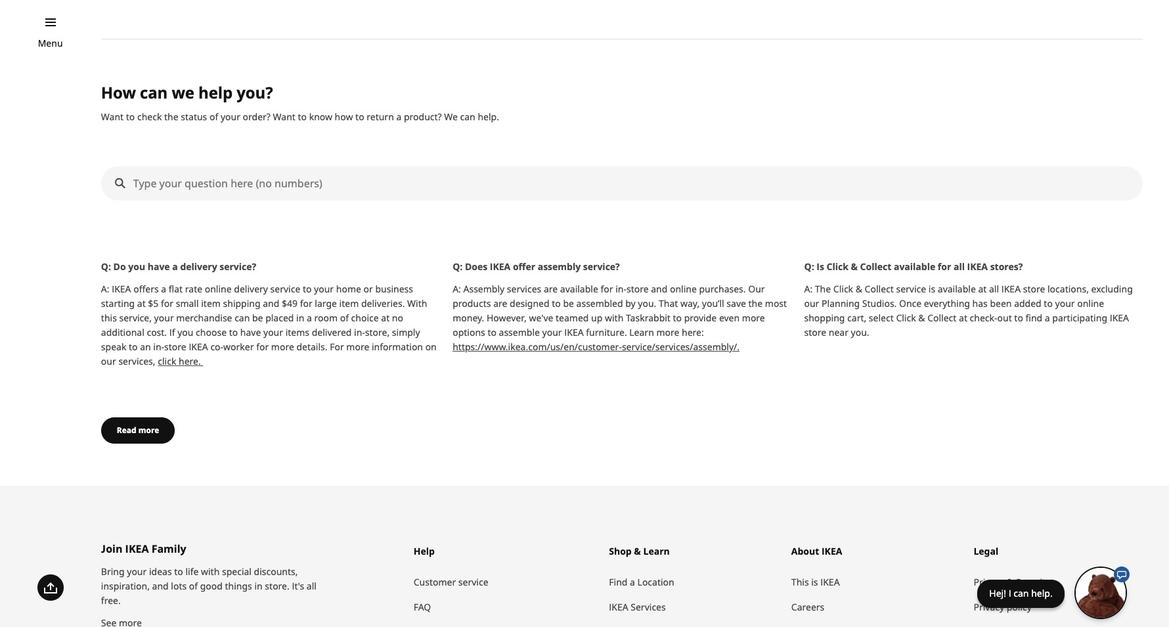 Task type: describe. For each thing, give the bounding box(es) containing it.
to left home
[[303, 283, 312, 295]]

simply
[[392, 326, 420, 339]]

2 vertical spatial in-
[[153, 341, 164, 353]]

know
[[309, 111, 333, 123]]

can up "check"
[[140, 82, 168, 103]]

available inside the a: the click & collect service is available at all ikea store locations, excluding our planning studios. once everything has been added to your online shopping cart, select click & collect at check-out to find a participating ikea store near you.
[[938, 283, 977, 295]]

way,
[[681, 297, 700, 310]]

and inside a: assembly services are available for in-store and online purchases. our products are designed to be assembled by you. that way, you'll save the most money. however, we've teamed up with taskrabbit to provide even more options to assemble your ikea furniture. learn more here: https://www.ikea.com/us/en/customer-service/services/assembly/.
[[652, 283, 668, 295]]

for inside a: assembly services are available for in-store and online purchases. our products are designed to be assembled by you. that way, you'll save the most money. however, we've teamed up with taskrabbit to provide even more options to assemble your ikea furniture. learn more here: https://www.ikea.com/us/en/customer-service/services/assembly/.
[[601, 283, 614, 295]]

your down placed
[[264, 326, 283, 339]]

shipping
[[223, 297, 261, 310]]

all inside the a: the click & collect service is available at all ikea store locations, excluding our planning studios. once everything has been added to your online shopping cart, select click & collect at check-out to find a participating ikea store near you.
[[990, 283, 1000, 295]]

ikea down find
[[609, 601, 629, 613]]

ikea inside a: assembly services are available for in-store and online purchases. our products are designed to be assembled by you. that way, you'll save the most money. however, we've teamed up with taskrabbit to provide even more options to assemble your ikea furniture. learn more here: https://www.ikea.com/us/en/customer-service/services/assembly/.
[[565, 326, 584, 339]]

participating
[[1053, 312, 1108, 324]]

merchandise
[[176, 312, 232, 324]]

on
[[426, 341, 437, 353]]

customer service link
[[414, 570, 596, 595]]

how
[[335, 111, 353, 123]]

how can we help you?
[[101, 82, 273, 103]]

your up large
[[314, 283, 334, 295]]

ikea up been
[[1002, 283, 1022, 295]]

choose
[[196, 326, 227, 339]]

q: for q: do you have a delivery service?
[[101, 260, 111, 273]]

1 service? from the left
[[220, 260, 257, 273]]

menu
[[38, 37, 63, 49]]

to right added
[[1045, 297, 1054, 310]]

location
[[638, 576, 675, 588]]

collect for service
[[865, 283, 894, 295]]

collect for available
[[861, 260, 892, 273]]

service inside join ikea family footer
[[459, 576, 489, 588]]

1 horizontal spatial available
[[895, 260, 936, 273]]

service,
[[119, 312, 152, 324]]

starting
[[101, 297, 135, 310]]

good
[[200, 580, 223, 592]]

service inside a: ikea offers a flat rate online delivery service to your home or business starting at $5 for small item shipping and $49 for large item deliveries. with this service, your merchandise can be placed in a room of choice at no additional cost. if you choose to have your items delivered in-store, simply speak to an in-store ikea co-worker for more details. for more information on our services,
[[271, 283, 301, 295]]

click
[[158, 355, 176, 368]]

to inside bring your ideas to life with special discounts, inspiration, and lots of good things in store. it's all free.
[[174, 565, 183, 578]]

more up service/services/assembly/.
[[657, 326, 680, 339]]

0 vertical spatial all
[[954, 260, 966, 273]]

locations,
[[1048, 283, 1090, 295]]

0 vertical spatial the
[[164, 111, 179, 123]]

save
[[727, 297, 747, 310]]

assembly
[[464, 283, 505, 295]]

store.
[[265, 580, 290, 592]]

you. inside the a: the click & collect service is available at all ikea store locations, excluding our planning studios. once everything has been added to your online shopping cart, select click & collect at check-out to find a participating ikea store near you.
[[852, 326, 870, 339]]

is inside the a: the click & collect service is available at all ikea store locations, excluding our planning studios. once everything has been added to your online shopping cart, select click & collect at check-out to find a participating ikea store near you.
[[929, 283, 936, 295]]

want to check the status of your order? want to know how to return a product? we can help.
[[101, 111, 500, 123]]

money.
[[453, 312, 485, 324]]

careers link
[[792, 595, 961, 620]]

assembly
[[538, 260, 581, 273]]

click here.
[[158, 355, 203, 368]]

life
[[186, 565, 199, 578]]

this
[[792, 576, 810, 588]]

stores?
[[991, 260, 1024, 273]]

read more button
[[101, 417, 175, 444]]

q: for q: does ikea offer assembly service?
[[453, 260, 463, 273]]

this is ikea link
[[792, 570, 961, 595]]

up
[[592, 312, 603, 324]]

by
[[626, 297, 636, 310]]

ikea services
[[609, 601, 666, 613]]

ikea down "excluding"
[[1111, 312, 1130, 324]]

have inside a: ikea offers a flat rate online delivery service to your home or business starting at $5 for small item shipping and $49 for large item deliveries. with this service, your merchandise can be placed in a room of choice at no additional cost. if you choose to have your items delivered in-store, simply speak to an in-store ikea co-worker for more details. for more information on our services,
[[240, 326, 261, 339]]

services
[[631, 601, 666, 613]]

service inside the a: the click & collect service is available at all ikea store locations, excluding our planning studios. once everything has been added to your online shopping cart, select click & collect at check-out to find a participating ikea store near you.
[[897, 283, 927, 295]]

and inside bring your ideas to life with special discounts, inspiration, and lots of good things in store. it's all free.
[[152, 580, 169, 592]]

0 horizontal spatial you
[[128, 260, 145, 273]]

in inside a: ikea offers a flat rate online delivery service to your home or business starting at $5 for small item shipping and $49 for large item deliveries. with this service, your merchandise can be placed in a room of choice at no additional cost. if you choose to have your items delivered in-store, simply speak to an in-store ikea co-worker for more details. for more information on our services,
[[296, 312, 305, 324]]

product?
[[404, 111, 442, 123]]

1 want from the left
[[101, 111, 124, 123]]

q: do you have a delivery service?
[[101, 260, 257, 273]]

find
[[1026, 312, 1043, 324]]

all inside bring your ideas to life with special discounts, inspiration, and lots of good things in store. it's all free.
[[307, 580, 317, 592]]

is
[[817, 260, 825, 273]]

0 vertical spatial help.
[[478, 111, 500, 123]]

in- inside a: assembly services are available for in-store and online purchases. our products are designed to be assembled by you. that way, you'll save the most money. however, we've teamed up with taskrabbit to provide even more options to assemble your ikea furniture. learn more here: https://www.ikea.com/us/en/customer-service/services/assembly/.
[[616, 283, 627, 295]]

room
[[315, 312, 338, 324]]

& down once
[[919, 312, 926, 324]]

join ikea family footer
[[0, 486, 1170, 627]]

privacy & security link
[[974, 570, 1144, 595]]

a: for a: the click & collect service is available at all ikea store locations, excluding our planning studios. once everything has been added to your online shopping cart, select click & collect at check-out to find a participating ikea store near you.
[[805, 283, 813, 295]]

join
[[101, 542, 123, 556]]

more down save at right top
[[743, 312, 766, 324]]

cart,
[[848, 312, 867, 324]]

assembled
[[577, 297, 623, 310]]

online inside the a: the click & collect service is available at all ikea store locations, excluding our planning studios. once everything has been added to your online shopping cart, select click & collect at check-out to find a participating ikea store near you.
[[1078, 297, 1105, 310]]

store,
[[365, 326, 390, 339]]

to up we've
[[552, 297, 561, 310]]

privacy & security
[[974, 576, 1051, 588]]

for right 'worker'
[[256, 341, 269, 353]]

designed
[[510, 297, 550, 310]]

is inside 'link'
[[812, 576, 819, 588]]

added
[[1015, 297, 1042, 310]]

here.
[[179, 355, 201, 368]]

at left no
[[381, 312, 390, 324]]

to left "check"
[[126, 111, 135, 123]]

worker
[[224, 341, 254, 353]]

customer
[[414, 576, 456, 588]]

you'll
[[703, 297, 725, 310]]

purchases.
[[700, 283, 746, 295]]

0 vertical spatial have
[[148, 260, 170, 273]]

studios.
[[863, 297, 897, 310]]

offer
[[513, 260, 536, 273]]

small
[[176, 297, 199, 310]]

your inside bring your ideas to life with special discounts, inspiration, and lots of good things in store. it's all free.
[[127, 565, 147, 578]]

can inside hej! i can help. button
[[1014, 587, 1030, 599]]

ikea left stores?
[[968, 260, 989, 273]]

bring
[[101, 565, 125, 578]]

click for the
[[834, 283, 854, 295]]

hej!
[[990, 587, 1007, 599]]

store up added
[[1024, 283, 1046, 295]]

once
[[900, 297, 922, 310]]

ikea services link
[[609, 595, 779, 620]]

to down that
[[673, 312, 682, 324]]

ideas
[[149, 565, 172, 578]]

a: assembly services are available for in-store and online purchases. our products are designed to be assembled by you. that way, you'll save the most money. however, we've teamed up with taskrabbit to provide even more options to assemble your ikea furniture. learn more here: https://www.ikea.com/us/en/customer-service/services/assembly/.
[[453, 283, 788, 353]]

check-
[[971, 312, 998, 324]]

to right out
[[1015, 312, 1024, 324]]

co-
[[211, 341, 224, 353]]

at up the has
[[979, 283, 988, 295]]

cost.
[[147, 326, 167, 339]]

help
[[199, 82, 233, 103]]

here:
[[682, 326, 704, 339]]

privacy for privacy & security
[[974, 576, 1005, 588]]

services,
[[119, 355, 156, 368]]

online inside a: assembly services are available for in-store and online purchases. our products are designed to be assembled by you. that way, you'll save the most money. however, we've teamed up with taskrabbit to provide even more options to assemble your ikea furniture. learn more here: https://www.ikea.com/us/en/customer-service/services/assembly/.
[[670, 283, 697, 295]]

more right for
[[347, 341, 370, 353]]

how
[[101, 82, 136, 103]]

placed
[[266, 312, 294, 324]]

2 service? from the left
[[584, 260, 620, 273]]

1 vertical spatial in-
[[354, 326, 365, 339]]

assemble
[[499, 326, 540, 339]]

for
[[330, 341, 344, 353]]

& up planning
[[856, 283, 863, 295]]

to left know
[[298, 111, 307, 123]]

our
[[749, 283, 765, 295]]

store down the "shopping"
[[805, 326, 827, 339]]

online inside a: ikea offers a flat rate online delivery service to your home or business starting at $5 for small item shipping and $49 for large item deliveries. with this service, your merchandise can be placed in a room of choice at no additional cost. if you choose to have your items delivered in-store, simply speak to an in-store ikea co-worker for more details. for more information on our services,
[[205, 283, 232, 295]]

with inside a: assembly services are available for in-store and online purchases. our products are designed to be assembled by you. that way, you'll save the most money. however, we've teamed up with taskrabbit to provide even more options to assemble your ikea furniture. learn more here: https://www.ikea.com/us/en/customer-service/services/assembly/.
[[605, 312, 624, 324]]

our inside the a: the click & collect service is available at all ikea store locations, excluding our planning studios. once everything has been added to your online shopping cart, select click & collect at check-out to find a participating ikea store near you.
[[805, 297, 820, 310]]

for right $49
[[300, 297, 313, 310]]



Task type: vqa. For each thing, say whether or not it's contained in the screenshot.
IKEA Children's Product Registration link
no



Task type: locate. For each thing, give the bounding box(es) containing it.
service right customer
[[459, 576, 489, 588]]

with up furniture.
[[605, 312, 624, 324]]

0 horizontal spatial have
[[148, 260, 170, 273]]

store up by
[[627, 283, 649, 295]]

and inside a: ikea offers a flat rate online delivery service to your home or business starting at $5 for small item shipping and $49 for large item deliveries. with this service, your merchandise can be placed in a room of choice at no additional cost. if you choose to have your items delivered in-store, simply speak to an in-store ikea co-worker for more details. for more information on our services,
[[263, 297, 280, 310]]

q: left is
[[805, 260, 815, 273]]

0 vertical spatial of
[[210, 111, 218, 123]]

1 horizontal spatial item
[[340, 297, 359, 310]]

1 horizontal spatial q:
[[453, 260, 463, 273]]

0 horizontal spatial in-
[[153, 341, 164, 353]]

your up cost.
[[154, 312, 174, 324]]

at left $5
[[137, 297, 146, 310]]

most
[[766, 297, 788, 310]]

2 horizontal spatial all
[[990, 283, 1000, 295]]

service up once
[[897, 283, 927, 295]]

our down the
[[805, 297, 820, 310]]

taskrabbit
[[626, 312, 671, 324]]

a: up starting
[[101, 283, 109, 295]]

find a location
[[609, 576, 675, 588]]

flat
[[169, 283, 183, 295]]

&
[[852, 260, 858, 273], [856, 283, 863, 295], [919, 312, 926, 324], [1007, 576, 1014, 588]]

with
[[408, 297, 427, 310]]

help.
[[478, 111, 500, 123], [1032, 587, 1053, 599]]

you. inside a: assembly services are available for in-store and online purchases. our products are designed to be assembled by you. that way, you'll save the most money. however, we've teamed up with taskrabbit to provide even more options to assemble your ikea furniture. learn more here: https://www.ikea.com/us/en/customer-service/services/assembly/.
[[638, 297, 657, 310]]

privacy for privacy policy
[[974, 601, 1005, 613]]

0 horizontal spatial q:
[[101, 260, 111, 273]]

0 horizontal spatial you.
[[638, 297, 657, 310]]

0 vertical spatial be
[[564, 297, 574, 310]]

delivery inside a: ikea offers a flat rate online delivery service to your home or business starting at $5 for small item shipping and $49 for large item deliveries. with this service, your merchandise can be placed in a room of choice at no additional cost. if you choose to have your items delivered in-store, simply speak to an in-store ikea co-worker for more details. for more information on our services,
[[234, 283, 268, 295]]

store inside a: assembly services are available for in-store and online purchases. our products are designed to be assembled by you. that way, you'll save the most money. however, we've teamed up with taskrabbit to provide even more options to assemble your ikea furniture. learn more here: https://www.ikea.com/us/en/customer-service/services/assembly/.
[[627, 283, 649, 295]]

1 vertical spatial with
[[201, 565, 220, 578]]

be inside a: ikea offers a flat rate online delivery service to your home or business starting at $5 for small item shipping and $49 for large item deliveries. with this service, your merchandise can be placed in a room of choice at no additional cost. if you choose to have your items delivered in-store, simply speak to an in-store ikea co-worker for more details. for more information on our services,
[[252, 312, 263, 324]]

1 horizontal spatial and
[[263, 297, 280, 310]]

q: for q: is click & collect available for all ikea stores?
[[805, 260, 815, 273]]

2 q: from the left
[[453, 260, 463, 273]]

1 vertical spatial delivery
[[234, 283, 268, 295]]

1 vertical spatial the
[[749, 297, 763, 310]]

ikea up here.
[[189, 341, 208, 353]]

policy
[[1007, 601, 1033, 613]]

in- right an
[[153, 341, 164, 353]]

have up offers
[[148, 260, 170, 273]]

1 horizontal spatial in
[[296, 312, 305, 324]]

a inside the a: the click & collect service is available at all ikea store locations, excluding our planning studios. once everything has been added to your online shopping cart, select click & collect at check-out to find a participating ikea store near you.
[[1046, 312, 1051, 324]]

q:
[[101, 260, 111, 273], [453, 260, 463, 273], [805, 260, 815, 273]]

0 horizontal spatial a:
[[101, 283, 109, 295]]

$5
[[148, 297, 159, 310]]

1 horizontal spatial want
[[273, 111, 296, 123]]

2 horizontal spatial q:
[[805, 260, 815, 273]]

bring your ideas to life with special discounts, inspiration, and lots of good things in store. it's all free.
[[101, 565, 317, 607]]

menu button
[[38, 36, 63, 51]]

can right we
[[460, 111, 476, 123]]

2 horizontal spatial service
[[897, 283, 927, 295]]

more inside button
[[139, 425, 159, 436]]

find
[[609, 576, 628, 588]]

have
[[148, 260, 170, 273], [240, 326, 261, 339]]

1 vertical spatial be
[[252, 312, 263, 324]]

privacy policy
[[974, 601, 1033, 613]]

0 vertical spatial and
[[652, 283, 668, 295]]

you. down cart,
[[852, 326, 870, 339]]

0 horizontal spatial service?
[[220, 260, 257, 273]]

hej! i can help.
[[990, 587, 1053, 599]]

0 horizontal spatial want
[[101, 111, 124, 123]]

lots
[[171, 580, 187, 592]]

1 item from the left
[[201, 297, 221, 310]]

status
[[181, 111, 207, 123]]

check
[[137, 111, 162, 123]]

can right i
[[1014, 587, 1030, 599]]

special
[[222, 565, 252, 578]]

2 horizontal spatial and
[[652, 283, 668, 295]]

of down "life"
[[189, 580, 198, 592]]

of inside a: ikea offers a flat rate online delivery service to your home or business starting at $5 for small item shipping and $49 for large item deliveries. with this service, your merchandise can be placed in a room of choice at no additional cost. if you choose to have your items delivered in-store, simply speak to an in-store ikea co-worker for more details. for more information on our services,
[[340, 312, 349, 324]]

available
[[895, 260, 936, 273], [561, 283, 599, 295], [938, 283, 977, 295]]

the right "check"
[[164, 111, 179, 123]]

2 vertical spatial of
[[189, 580, 198, 592]]

2 privacy from the top
[[974, 601, 1005, 613]]

0 horizontal spatial the
[[164, 111, 179, 123]]

& inside join ikea family footer
[[1007, 576, 1014, 588]]

1 horizontal spatial is
[[929, 283, 936, 295]]

0 horizontal spatial our
[[101, 355, 116, 368]]

1 vertical spatial our
[[101, 355, 116, 368]]

with up good
[[201, 565, 220, 578]]

of inside bring your ideas to life with special discounts, inspiration, and lots of good things in store. it's all free.
[[189, 580, 198, 592]]

in- up by
[[616, 283, 627, 295]]

0 horizontal spatial service
[[271, 283, 301, 295]]

for up everything
[[939, 260, 952, 273]]

1 horizontal spatial a:
[[453, 283, 461, 295]]

this
[[101, 312, 117, 324]]

delivery up rate
[[180, 260, 217, 273]]

0 horizontal spatial of
[[189, 580, 198, 592]]

it's
[[292, 580, 304, 592]]

2 want from the left
[[273, 111, 296, 123]]

all up everything
[[954, 260, 966, 273]]

click
[[827, 260, 849, 273], [834, 283, 854, 295], [897, 312, 917, 324]]

we
[[172, 82, 195, 103]]

more right "read"
[[139, 425, 159, 436]]

shopping
[[805, 312, 846, 324]]

0 vertical spatial collect
[[861, 260, 892, 273]]

1 vertical spatial have
[[240, 326, 261, 339]]

1 horizontal spatial delivery
[[234, 283, 268, 295]]

1 vertical spatial privacy
[[974, 601, 1005, 613]]

you right do
[[128, 260, 145, 273]]

1 vertical spatial are
[[494, 297, 508, 310]]

1 horizontal spatial the
[[749, 297, 763, 310]]

q: left do
[[101, 260, 111, 273]]

store down if at the bottom left of page
[[164, 341, 187, 353]]

and down ideas
[[152, 580, 169, 592]]

to down however,
[[488, 326, 497, 339]]

the inside a: assembly services are available for in-store and online purchases. our products are designed to be assembled by you. that way, you'll save the most money. however, we've teamed up with taskrabbit to provide even more options to assemble your ikea furniture. learn more here: https://www.ikea.com/us/en/customer-service/services/assembly/.
[[749, 297, 763, 310]]

you inside a: ikea offers a flat rate online delivery service to your home or business starting at $5 for small item shipping and $49 for large item deliveries. with this service, your merchandise can be placed in a room of choice at no additional cost. if you choose to have your items delivered in-store, simply speak to an in-store ikea co-worker for more details. for more information on our services,
[[178, 326, 194, 339]]

a inside find a location link
[[630, 576, 636, 588]]

click down once
[[897, 312, 917, 324]]

a: up products at the left of page
[[453, 283, 461, 295]]

in inside bring your ideas to life with special discounts, inspiration, and lots of good things in store. it's all free.
[[255, 580, 263, 592]]

if
[[169, 326, 175, 339]]

0 horizontal spatial and
[[152, 580, 169, 592]]

are down assembly
[[544, 283, 558, 295]]

is up everything
[[929, 283, 936, 295]]

1 vertical spatial is
[[812, 576, 819, 588]]

0 vertical spatial are
[[544, 283, 558, 295]]

2 vertical spatial click
[[897, 312, 917, 324]]

of right status
[[210, 111, 218, 123]]

collect
[[861, 260, 892, 273], [865, 283, 894, 295], [928, 312, 957, 324]]

online right rate
[[205, 283, 232, 295]]

1 horizontal spatial be
[[564, 297, 574, 310]]

for right $5
[[161, 297, 174, 310]]

2 horizontal spatial a:
[[805, 283, 813, 295]]

1 vertical spatial click
[[834, 283, 854, 295]]

1 vertical spatial in
[[255, 580, 263, 592]]

2 vertical spatial collect
[[928, 312, 957, 324]]

a: the click & collect service is available at all ikea store locations, excluding our planning studios. once everything has been added to your online shopping cart, select click & collect at check-out to find a participating ikea store near you.
[[805, 283, 1134, 339]]

is
[[929, 283, 936, 295], [812, 576, 819, 588]]

want down how
[[101, 111, 124, 123]]

additional
[[101, 326, 144, 339]]

ikea right the join
[[125, 542, 149, 556]]

however,
[[487, 312, 527, 324]]

excluding
[[1092, 283, 1134, 295]]

for up assembled
[[601, 283, 614, 295]]

at left check-
[[960, 312, 968, 324]]

items
[[286, 326, 310, 339]]

2 horizontal spatial of
[[340, 312, 349, 324]]

1 horizontal spatial all
[[954, 260, 966, 273]]

with inside bring your ideas to life with special discounts, inspiration, and lots of good things in store. it's all free.
[[201, 565, 220, 578]]

your left order?
[[221, 111, 241, 123]]

3 q: from the left
[[805, 260, 815, 273]]

ikea right this
[[821, 576, 840, 588]]

a: ikea offers a flat rate online delivery service to your home or business starting at $5 for small item shipping and $49 for large item deliveries. with this service, your merchandise can be placed in a room of choice at no additional cost. if you choose to have your items delivered in-store, simply speak to an in-store ikea co-worker for more details. for more information on our services,
[[101, 283, 437, 368]]

more
[[743, 312, 766, 324], [657, 326, 680, 339], [271, 341, 294, 353], [347, 341, 370, 353], [139, 425, 159, 436]]

a: inside a: assembly services are available for in-store and online purchases. our products are designed to be assembled by you. that way, you'll save the most money. however, we've teamed up with taskrabbit to provide even more options to assemble your ikea furniture. learn more here: https://www.ikea.com/us/en/customer-service/services/assembly/.
[[453, 283, 461, 295]]

faq
[[414, 601, 431, 613]]

1 q: from the left
[[101, 260, 111, 273]]

a: inside the a: the click & collect service is available at all ikea store locations, excluding our planning studios. once everything has been added to your online shopping cart, select click & collect at check-out to find a participating ikea store near you.
[[805, 283, 813, 295]]

0 vertical spatial with
[[605, 312, 624, 324]]

$49
[[282, 297, 298, 310]]

a:
[[101, 283, 109, 295], [453, 283, 461, 295], [805, 283, 813, 295]]

1 horizontal spatial of
[[210, 111, 218, 123]]

1 horizontal spatial in-
[[354, 326, 365, 339]]

more down items
[[271, 341, 294, 353]]

family
[[152, 542, 186, 556]]

q: does ikea offer assembly service?
[[453, 260, 620, 273]]

1 horizontal spatial help.
[[1032, 587, 1053, 599]]

have up 'worker'
[[240, 326, 261, 339]]

3 a: from the left
[[805, 283, 813, 295]]

service up $49
[[271, 283, 301, 295]]

in left store.
[[255, 580, 263, 592]]

q: left does
[[453, 260, 463, 273]]

delivery up the shipping
[[234, 283, 268, 295]]

1 vertical spatial you
[[178, 326, 194, 339]]

delivered
[[312, 326, 352, 339]]

options
[[453, 326, 486, 339]]

learn
[[630, 326, 655, 339]]

provide
[[685, 312, 717, 324]]

be up teamed
[[564, 297, 574, 310]]

1 vertical spatial and
[[263, 297, 280, 310]]

ikea inside 'link'
[[821, 576, 840, 588]]

want right order?
[[273, 111, 296, 123]]

is right this
[[812, 576, 819, 588]]

service? up assembled
[[584, 260, 620, 273]]

0 horizontal spatial delivery
[[180, 260, 217, 273]]

1 horizontal spatial online
[[670, 283, 697, 295]]

your inside a: assembly services are available for in-store and online purchases. our products are designed to be assembled by you. that way, you'll save the most money. however, we've teamed up with taskrabbit to provide even more options to assemble your ikea furniture. learn more here: https://www.ikea.com/us/en/customer-service/services/assembly/.
[[543, 326, 562, 339]]

all
[[954, 260, 966, 273], [990, 283, 1000, 295], [307, 580, 317, 592]]

1 vertical spatial you.
[[852, 326, 870, 339]]

read
[[117, 425, 137, 436]]

offers
[[134, 283, 159, 295]]

privacy left i
[[974, 576, 1005, 588]]

0 horizontal spatial available
[[561, 283, 599, 295]]

1 horizontal spatial service
[[459, 576, 489, 588]]

0 vertical spatial delivery
[[180, 260, 217, 273]]

want
[[101, 111, 124, 123], [273, 111, 296, 123]]

& right is
[[852, 260, 858, 273]]

2 horizontal spatial online
[[1078, 297, 1105, 310]]

item up merchandise
[[201, 297, 221, 310]]

1 horizontal spatial you.
[[852, 326, 870, 339]]

click right is
[[827, 260, 849, 273]]

1 horizontal spatial with
[[605, 312, 624, 324]]

0 horizontal spatial with
[[201, 565, 220, 578]]

you. up taskrabbit
[[638, 297, 657, 310]]

online up participating
[[1078, 297, 1105, 310]]

2 horizontal spatial in-
[[616, 283, 627, 295]]

2 vertical spatial all
[[307, 580, 317, 592]]

to right 'how'
[[356, 111, 365, 123]]

our inside a: ikea offers a flat rate online delivery service to your home or business starting at $5 for small item shipping and $49 for large item deliveries. with this service, your merchandise can be placed in a room of choice at no additional cost. if you choose to have your items delivered in-store, simply speak to an in-store ikea co-worker for more details. for more information on our services,
[[101, 355, 116, 368]]

ikea left 'offer'
[[490, 260, 511, 273]]

home
[[336, 283, 361, 295]]

0 vertical spatial in-
[[616, 283, 627, 295]]

0 vertical spatial in
[[296, 312, 305, 324]]

available inside a: assembly services are available for in-store and online purchases. our products are designed to be assembled by you. that way, you'll save the most money. however, we've teamed up with taskrabbit to provide even more options to assemble your ikea furniture. learn more here: https://www.ikea.com/us/en/customer-service/services/assembly/.
[[561, 283, 599, 295]]

1 privacy from the top
[[974, 576, 1005, 588]]

your down locations,
[[1056, 297, 1076, 310]]

and up placed
[[263, 297, 280, 310]]

service? up the shipping
[[220, 260, 257, 273]]

your inside the a: the click & collect service is available at all ikea store locations, excluding our planning studios. once everything has been added to your online shopping cart, select click & collect at check-out to find a participating ikea store near you.
[[1056, 297, 1076, 310]]

q: is click & collect available for all ikea stores?
[[805, 260, 1024, 273]]

1 horizontal spatial you
[[178, 326, 194, 339]]

privacy
[[974, 576, 1005, 588], [974, 601, 1005, 613]]

no
[[392, 312, 404, 324]]

0 horizontal spatial are
[[494, 297, 508, 310]]

furniture.
[[586, 326, 627, 339]]

1 horizontal spatial have
[[240, 326, 261, 339]]

inspiration,
[[101, 580, 150, 592]]

2 a: from the left
[[453, 283, 461, 295]]

near
[[829, 326, 849, 339]]

0 horizontal spatial be
[[252, 312, 263, 324]]

service?
[[220, 260, 257, 273], [584, 260, 620, 273]]

1 vertical spatial help.
[[1032, 587, 1053, 599]]

0 vertical spatial you
[[128, 260, 145, 273]]

1 horizontal spatial service?
[[584, 260, 620, 273]]

you right if at the bottom left of page
[[178, 326, 194, 339]]

of right the room
[[340, 312, 349, 324]]

ikea up starting
[[112, 283, 131, 295]]

available up everything
[[938, 283, 977, 295]]

0 vertical spatial our
[[805, 297, 820, 310]]

click up planning
[[834, 283, 854, 295]]

1 horizontal spatial our
[[805, 297, 820, 310]]

item down home
[[340, 297, 359, 310]]

our down speak
[[101, 355, 116, 368]]

be inside a: assembly services are available for in-store and online purchases. our products are designed to be assembled by you. that way, you'll save the most money. however, we've teamed up with taskrabbit to provide even more options to assemble your ikea furniture. learn more here: https://www.ikea.com/us/en/customer-service/services/assembly/.
[[564, 297, 574, 310]]

online up way,
[[670, 283, 697, 295]]

a: inside a: ikea offers a flat rate online delivery service to your home or business starting at $5 for small item shipping and $49 for large item deliveries. with this service, your merchandise can be placed in a room of choice at no additional cost. if you choose to have your items delivered in-store, simply speak to an in-store ikea co-worker for more details. for more information on our services,
[[101, 283, 109, 295]]

a: for a: assembly services are available for in-store and online purchases. our products are designed to be assembled by you. that way, you'll save the most money. however, we've teamed up with taskrabbit to provide even more options to assemble your ikea furniture. learn more here: https://www.ikea.com/us/en/customer-service/services/assembly/.
[[453, 283, 461, 295]]

1 horizontal spatial are
[[544, 283, 558, 295]]

speak
[[101, 341, 126, 353]]

are
[[544, 283, 558, 295], [494, 297, 508, 310]]

has
[[973, 297, 988, 310]]

can inside a: ikea offers a flat rate online delivery service to your home or business starting at $5 for small item shipping and $49 for large item deliveries. with this service, your merchandise can be placed in a room of choice at no additional cost. if you choose to have your items delivered in-store, simply speak to an in-store ikea co-worker for more details. for more information on our services,
[[235, 312, 250, 324]]

to up 'worker'
[[229, 326, 238, 339]]

service/services/assembly/.
[[622, 341, 740, 353]]

ikea down teamed
[[565, 326, 584, 339]]

0 horizontal spatial help.
[[478, 111, 500, 123]]

in- down choice
[[354, 326, 365, 339]]

0 horizontal spatial item
[[201, 297, 221, 310]]

our
[[805, 297, 820, 310], [101, 355, 116, 368]]

been
[[991, 297, 1013, 310]]

order?
[[243, 111, 271, 123]]

0 vertical spatial you.
[[638, 297, 657, 310]]

in up items
[[296, 312, 305, 324]]

out
[[998, 312, 1013, 324]]

2 horizontal spatial available
[[938, 283, 977, 295]]

1 a: from the left
[[101, 283, 109, 295]]

a: for a: ikea offers a flat rate online delivery service to your home or business starting at $5 for small item shipping and $49 for large item deliveries. with this service, your merchandise can be placed in a room of choice at no additional cost. if you choose to have your items delivered in-store, simply speak to an in-store ikea co-worker for more details. for more information on our services,
[[101, 283, 109, 295]]

2 vertical spatial and
[[152, 580, 169, 592]]

Search search field
[[102, 167, 1143, 200]]

click for is
[[827, 260, 849, 273]]

0 vertical spatial is
[[929, 283, 936, 295]]

2 item from the left
[[340, 297, 359, 310]]

deliveries.
[[361, 297, 405, 310]]

0 vertical spatial privacy
[[974, 576, 1005, 588]]

all up been
[[990, 283, 1000, 295]]

0 horizontal spatial in
[[255, 580, 263, 592]]

your up inspiration,
[[127, 565, 147, 578]]

read more
[[117, 425, 159, 436]]

help. inside hej! i can help. button
[[1032, 587, 1053, 599]]

1 vertical spatial collect
[[865, 283, 894, 295]]

everything
[[925, 297, 971, 310]]

security
[[1017, 576, 1051, 588]]

1 vertical spatial all
[[990, 283, 1000, 295]]

can down the shipping
[[235, 312, 250, 324]]

0 horizontal spatial is
[[812, 576, 819, 588]]

0 horizontal spatial online
[[205, 283, 232, 295]]

privacy down hej!
[[974, 601, 1005, 613]]

to left an
[[129, 341, 138, 353]]

0 vertical spatial click
[[827, 260, 849, 273]]

that
[[659, 297, 679, 310]]

available up assembled
[[561, 283, 599, 295]]

teamed
[[556, 312, 589, 324]]

1 vertical spatial of
[[340, 312, 349, 324]]

customer service
[[414, 576, 489, 588]]

at
[[979, 283, 988, 295], [137, 297, 146, 310], [381, 312, 390, 324], [960, 312, 968, 324]]

item
[[201, 297, 221, 310], [340, 297, 359, 310]]

large
[[315, 297, 337, 310]]

store inside a: ikea offers a flat rate online delivery service to your home or business starting at $5 for small item shipping and $49 for large item deliveries. with this service, your merchandise can be placed in a room of choice at no additional cost. if you choose to have your items delivered in-store, simply speak to an in-store ikea co-worker for more details. for more information on our services,
[[164, 341, 187, 353]]

with
[[605, 312, 624, 324], [201, 565, 220, 578]]

to left "life"
[[174, 565, 183, 578]]

select
[[870, 312, 894, 324]]



